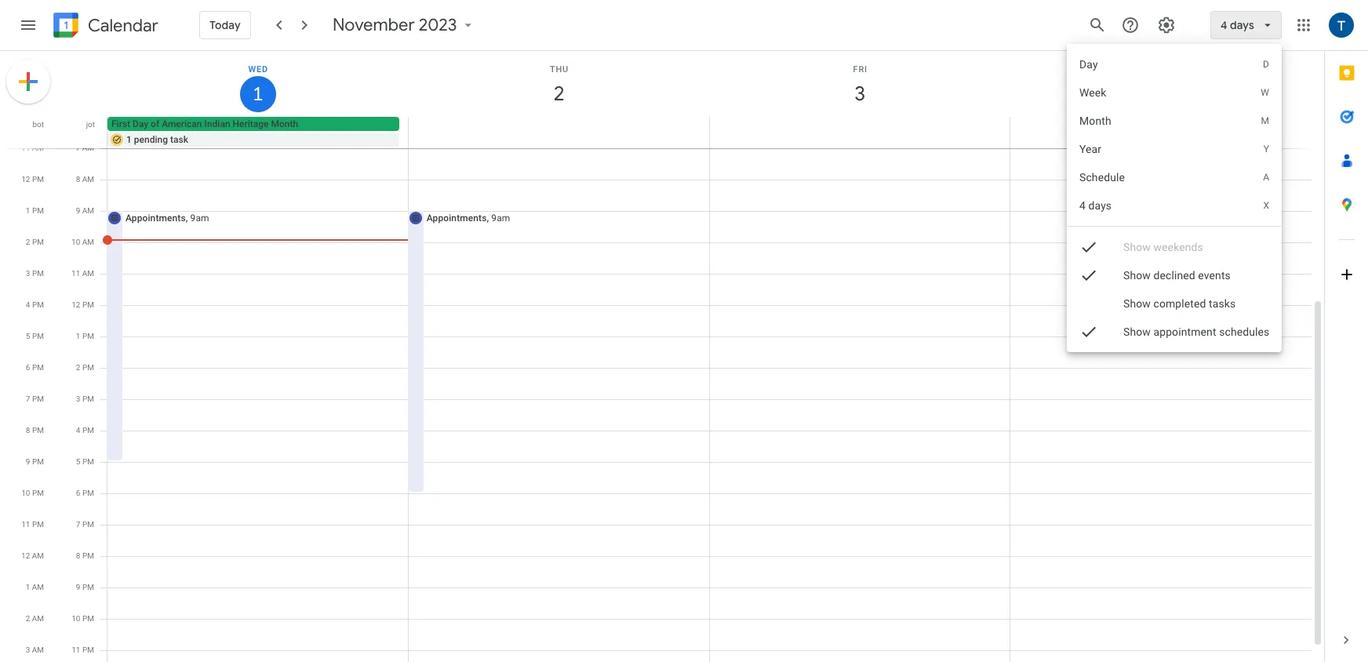 Task type: describe. For each thing, give the bounding box(es) containing it.
cell containing first day of american indian heritage month
[[107, 117, 408, 148]]

0 horizontal spatial 5 pm
[[26, 332, 44, 340]]

first
[[111, 118, 130, 129]]

heritage
[[233, 118, 269, 129]]

1 vertical spatial 9
[[26, 457, 30, 466]]

tasks
[[1209, 297, 1235, 310]]

thu 2
[[550, 64, 569, 107]]

show appointment schedules
[[1123, 326, 1269, 338]]

check for show declined events
[[1079, 266, 1098, 285]]

1 , from the left
[[186, 213, 188, 224]]

november 2023
[[332, 14, 457, 36]]

day inside 'button'
[[133, 118, 148, 129]]

1 vertical spatial 3 pm
[[76, 395, 94, 403]]

2 appointments from the left
[[427, 213, 487, 224]]

1 check checkbox item from the top
[[1066, 233, 1282, 261]]

2 vertical spatial 12
[[21, 551, 30, 560]]

today
[[209, 18, 241, 32]]

indian
[[204, 118, 230, 129]]

1 am
[[26, 583, 44, 591]]

2 am
[[26, 614, 44, 623]]

check for show weekends
[[1079, 238, 1098, 257]]

wed 1
[[248, 64, 268, 107]]

2 inside thu 2
[[552, 81, 564, 107]]

0 vertical spatial 10
[[71, 238, 80, 246]]

menu containing check
[[1066, 44, 1282, 362]]

pending
[[134, 134, 168, 145]]

4 days inside menu item
[[1079, 199, 1111, 212]]

show for show declined events
[[1123, 269, 1150, 282]]

11 left 7 am
[[21, 144, 30, 152]]

1 vertical spatial 10
[[21, 489, 30, 497]]

am up 2 am
[[32, 583, 44, 591]]

show weekends
[[1123, 241, 1203, 253]]

1 horizontal spatial 9 pm
[[76, 583, 94, 591]]

2 appointments , 9am from the left
[[427, 213, 510, 224]]

1 vertical spatial 4 pm
[[76, 426, 94, 435]]

1 horizontal spatial 5 pm
[[76, 457, 94, 466]]

calendar heading
[[85, 15, 158, 36]]

month inside 'button'
[[271, 118, 298, 129]]

1 vertical spatial 1 pm
[[76, 332, 94, 340]]

am down bot
[[32, 144, 44, 152]]

1 vertical spatial 10 pm
[[72, 614, 94, 623]]

4 inside popup button
[[1220, 18, 1227, 32]]

first day of american indian heritage month button
[[107, 117, 399, 131]]

4 days menu item
[[1066, 191, 1282, 220]]

2023
[[418, 14, 457, 36]]

12 am
[[21, 551, 44, 560]]

calendar element
[[50, 9, 158, 44]]

1 horizontal spatial 5
[[76, 457, 80, 466]]

grid containing 2
[[0, 51, 1324, 662]]

4 days button
[[1210, 6, 1282, 44]]

schedule
[[1079, 171, 1125, 184]]

events
[[1198, 269, 1230, 282]]

year
[[1079, 143, 1101, 155]]

check for show appointment schedules
[[1079, 322, 1098, 341]]

3 check checkbox item from the top
[[1066, 318, 1282, 346]]

1 pending task button
[[107, 133, 399, 147]]

first day of american indian heritage month
[[111, 118, 298, 129]]

thu
[[550, 64, 569, 75]]

settings menu image
[[1157, 16, 1176, 35]]

0 vertical spatial 7 pm
[[26, 395, 44, 403]]

schedules
[[1219, 326, 1269, 338]]

1 vertical spatial 6 pm
[[76, 489, 94, 497]]

calendar
[[88, 15, 158, 36]]

november
[[332, 14, 414, 36]]

3 cell from the left
[[709, 117, 1010, 148]]

0 horizontal spatial 3 pm
[[26, 269, 44, 278]]

4 days inside popup button
[[1220, 18, 1254, 32]]

10 am
[[71, 238, 94, 246]]

0 vertical spatial 5
[[26, 332, 30, 340]]

am up '1 am'
[[32, 551, 44, 560]]

11 down the 10 am
[[71, 269, 80, 278]]

completed
[[1153, 297, 1206, 310]]

1 inside the wed 1
[[252, 82, 262, 107]]

0 vertical spatial 8
[[76, 175, 80, 184]]

2 vertical spatial 10
[[72, 614, 80, 623]]



Task type: locate. For each thing, give the bounding box(es) containing it.
year menu item
[[1066, 135, 1282, 163]]

8 am
[[76, 175, 94, 184]]

1 vertical spatial 8 pm
[[76, 551, 94, 560]]

1 horizontal spatial 8 pm
[[76, 551, 94, 560]]

0 vertical spatial 12 pm
[[21, 175, 44, 184]]

bot
[[32, 120, 44, 129]]

pm
[[32, 175, 44, 184], [32, 206, 44, 215], [32, 238, 44, 246], [32, 269, 44, 278], [32, 300, 44, 309], [82, 300, 94, 309], [32, 332, 44, 340], [82, 332, 94, 340], [32, 363, 44, 372], [82, 363, 94, 372], [32, 395, 44, 403], [82, 395, 94, 403], [32, 426, 44, 435], [82, 426, 94, 435], [32, 457, 44, 466], [82, 457, 94, 466], [32, 489, 44, 497], [82, 489, 94, 497], [32, 520, 44, 529], [82, 520, 94, 529], [82, 551, 94, 560], [82, 583, 94, 591], [82, 614, 94, 623], [82, 646, 94, 654]]

1 horizontal spatial 3 pm
[[76, 395, 94, 403]]

0 vertical spatial 9 pm
[[26, 457, 44, 466]]

days inside popup button
[[1230, 18, 1254, 32]]

0 vertical spatial 11 pm
[[21, 520, 44, 529]]

2 show from the top
[[1123, 269, 1150, 282]]

12 pm
[[21, 175, 44, 184], [72, 300, 94, 309]]

1 vertical spatial 12
[[72, 300, 80, 309]]

1 pending task
[[126, 134, 188, 145]]

jot
[[86, 120, 95, 129]]

11 am
[[21, 144, 44, 152], [71, 269, 94, 278]]

11 pm
[[21, 520, 44, 529], [72, 646, 94, 654]]

1 vertical spatial 11 am
[[71, 269, 94, 278]]

1 check from the top
[[1079, 238, 1098, 257]]

0 horizontal spatial 4 pm
[[26, 300, 44, 309]]

0 horizontal spatial 2 pm
[[26, 238, 44, 246]]

check checkbox item down weekends
[[1066, 261, 1282, 289]]

0 vertical spatial 2 pm
[[26, 238, 44, 246]]

cell down 1 link
[[107, 117, 408, 148]]

1 appointments from the left
[[126, 213, 186, 224]]

11 am down the 10 am
[[71, 269, 94, 278]]

a
[[1263, 172, 1269, 183]]

1 vertical spatial 5 pm
[[76, 457, 94, 466]]

8 pm
[[26, 426, 44, 435], [76, 551, 94, 560]]

task
[[170, 134, 188, 145]]

1 horizontal spatial 7 pm
[[76, 520, 94, 529]]

2 vertical spatial 9
[[76, 583, 80, 591]]

1 cell from the left
[[107, 117, 408, 148]]

1
[[252, 82, 262, 107], [126, 134, 132, 145], [26, 206, 30, 215], [76, 332, 80, 340], [26, 583, 30, 591]]

month right heritage
[[271, 118, 298, 129]]

appointment
[[1153, 326, 1216, 338]]

wed
[[248, 64, 268, 75]]

4
[[1220, 18, 1227, 32], [1079, 199, 1085, 212], [26, 300, 30, 309], [76, 426, 80, 435]]

show for show completed tasks
[[1123, 297, 1150, 310]]

show for show appointment schedules
[[1123, 326, 1150, 338]]

am down the 10 am
[[82, 269, 94, 278]]

2 vertical spatial 7
[[76, 520, 80, 529]]

american
[[162, 118, 202, 129]]

1 vertical spatial 7
[[26, 395, 30, 403]]

1 vertical spatial days
[[1088, 199, 1111, 212]]

9
[[76, 206, 80, 215], [26, 457, 30, 466], [76, 583, 80, 591]]

days inside menu item
[[1088, 199, 1111, 212]]

show declined events
[[1123, 269, 1230, 282]]

1 horizontal spatial 12 pm
[[72, 300, 94, 309]]

0 horizontal spatial days
[[1088, 199, 1111, 212]]

am down 7 am
[[82, 175, 94, 184]]

tab list
[[1325, 51, 1368, 618]]

1 horizontal spatial ,
[[487, 213, 489, 224]]

1 horizontal spatial 4 pm
[[76, 426, 94, 435]]

2 link
[[541, 76, 577, 112]]

cell
[[107, 117, 408, 148], [408, 117, 709, 148], [709, 117, 1010, 148], [1010, 117, 1311, 148]]

11 up 12 am at the bottom left of page
[[21, 520, 30, 529]]

1 horizontal spatial day
[[1079, 58, 1098, 71]]

days right settings menu 'image'
[[1230, 18, 1254, 32]]

1 horizontal spatial appointments
[[427, 213, 487, 224]]

12 pm down the 10 am
[[72, 300, 94, 309]]

show inside show completed tasks checkbox item
[[1123, 297, 1150, 310]]

show left completed
[[1123, 297, 1150, 310]]

0 vertical spatial 1 pm
[[26, 206, 44, 215]]

4 pm
[[26, 300, 44, 309], [76, 426, 94, 435]]

10 up 12 am at the bottom left of page
[[21, 489, 30, 497]]

9 pm
[[26, 457, 44, 466], [76, 583, 94, 591]]

3 pm
[[26, 269, 44, 278], [76, 395, 94, 403]]

1 horizontal spatial 11 am
[[71, 269, 94, 278]]

0 vertical spatial 10 pm
[[21, 489, 44, 497]]

1 vertical spatial day
[[133, 118, 148, 129]]

2 vertical spatial check
[[1079, 322, 1098, 341]]

w
[[1261, 87, 1269, 98]]

4 days down schedule
[[1079, 199, 1111, 212]]

8
[[76, 175, 80, 184], [26, 426, 30, 435], [76, 551, 80, 560]]

0 horizontal spatial 6
[[26, 363, 30, 372]]

1 inside button
[[126, 134, 132, 145]]

2 check from the top
[[1079, 266, 1098, 285]]

1 appointments , 9am from the left
[[126, 213, 209, 224]]

9am
[[190, 213, 209, 224], [491, 213, 510, 224]]

check checkbox item down show completed tasks
[[1066, 318, 1282, 346]]

x
[[1263, 200, 1269, 211]]

3
[[853, 81, 865, 107], [26, 269, 30, 278], [76, 395, 80, 403], [26, 646, 30, 654]]

day inside menu item
[[1079, 58, 1098, 71]]

7
[[76, 144, 80, 152], [26, 395, 30, 403], [76, 520, 80, 529]]

1 horizontal spatial 9am
[[491, 213, 510, 224]]

2
[[552, 81, 564, 107], [26, 238, 30, 246], [76, 363, 80, 372], [26, 614, 30, 623]]

10 pm right 2 am
[[72, 614, 94, 623]]

declined
[[1153, 269, 1195, 282]]

menu
[[1066, 44, 1282, 362]]

month down week
[[1079, 115, 1111, 127]]

0 horizontal spatial 4 days
[[1079, 199, 1111, 212]]

d
[[1263, 59, 1269, 70]]

0 vertical spatial day
[[1079, 58, 1098, 71]]

0 vertical spatial 7
[[76, 144, 80, 152]]

0 vertical spatial 5 pm
[[26, 332, 44, 340]]

november 2023 button
[[326, 14, 482, 36]]

0 horizontal spatial 11 pm
[[21, 520, 44, 529]]

cell down week 'menu item'
[[1010, 117, 1311, 148]]

y
[[1263, 144, 1269, 155]]

0 vertical spatial 8 pm
[[26, 426, 44, 435]]

am up 3 am
[[32, 614, 44, 623]]

2 cell from the left
[[408, 117, 709, 148]]

11 right 3 am
[[72, 646, 80, 654]]

11 am down bot
[[21, 144, 44, 152]]

12 down the 10 am
[[72, 300, 80, 309]]

6
[[26, 363, 30, 372], [76, 489, 80, 497]]

10 pm up 12 am at the bottom left of page
[[21, 489, 44, 497]]

1 pm
[[26, 206, 44, 215], [76, 332, 94, 340]]

10 down 9 am
[[71, 238, 80, 246]]

row containing first day of american indian heritage month
[[100, 117, 1324, 148]]

,
[[186, 213, 188, 224], [487, 213, 489, 224]]

1 vertical spatial 2 pm
[[76, 363, 94, 372]]

fri
[[853, 64, 868, 75]]

11 pm up 12 am at the bottom left of page
[[21, 520, 44, 529]]

show for show weekends
[[1123, 241, 1150, 253]]

cell down 3 link
[[709, 117, 1010, 148]]

1 show from the top
[[1123, 241, 1150, 253]]

0 vertical spatial check
[[1079, 238, 1098, 257]]

0 horizontal spatial 5
[[26, 332, 30, 340]]

0 vertical spatial 3 pm
[[26, 269, 44, 278]]

5 pm
[[26, 332, 44, 340], [76, 457, 94, 466]]

4 cell from the left
[[1010, 117, 1311, 148]]

check checkbox item up the declined
[[1066, 233, 1282, 261]]

2 pm
[[26, 238, 44, 246], [76, 363, 94, 372]]

0 horizontal spatial 8 pm
[[26, 426, 44, 435]]

11 pm right 3 am
[[72, 646, 94, 654]]

0 vertical spatial 6 pm
[[26, 363, 44, 372]]

0 vertical spatial 4 days
[[1220, 18, 1254, 32]]

7 am
[[76, 144, 94, 152]]

am down 2 am
[[32, 646, 44, 654]]

1 horizontal spatial 4 days
[[1220, 18, 1254, 32]]

0 horizontal spatial 7 pm
[[26, 395, 44, 403]]

10 pm
[[21, 489, 44, 497], [72, 614, 94, 623]]

0 horizontal spatial 6 pm
[[26, 363, 44, 372]]

day menu item
[[1066, 50, 1282, 78]]

check checkbox item
[[1066, 233, 1282, 261], [1066, 261, 1282, 289], [1066, 318, 1282, 346]]

day up week
[[1079, 58, 1098, 71]]

2 9am from the left
[[491, 213, 510, 224]]

appointments
[[126, 213, 186, 224], [427, 213, 487, 224]]

12 left 8 am
[[21, 175, 30, 184]]

show left the declined
[[1123, 269, 1150, 282]]

3 inside the fri 3
[[853, 81, 865, 107]]

1 horizontal spatial 6
[[76, 489, 80, 497]]

4 days right settings menu 'image'
[[1220, 18, 1254, 32]]

10
[[71, 238, 80, 246], [21, 489, 30, 497], [72, 614, 80, 623]]

0 horizontal spatial 11 am
[[21, 144, 44, 152]]

3 link
[[842, 76, 878, 112]]

main drawer image
[[19, 16, 38, 35]]

0 horizontal spatial 12 pm
[[21, 175, 44, 184]]

1 vertical spatial 6
[[76, 489, 80, 497]]

2 check checkbox item from the top
[[1066, 261, 1282, 289]]

cell down the 2 link
[[408, 117, 709, 148]]

3 am
[[26, 646, 44, 654]]

1 horizontal spatial appointments , 9am
[[427, 213, 510, 224]]

show
[[1123, 241, 1150, 253], [1123, 269, 1150, 282], [1123, 297, 1150, 310], [1123, 326, 1150, 338]]

1 vertical spatial 4 days
[[1079, 199, 1111, 212]]

0 vertical spatial 6
[[26, 363, 30, 372]]

week
[[1079, 86, 1106, 99]]

0 horizontal spatial 9 pm
[[26, 457, 44, 466]]

1 horizontal spatial month
[[1079, 115, 1111, 127]]

days down schedule
[[1088, 199, 1111, 212]]

0 vertical spatial 9
[[76, 206, 80, 215]]

show left appointment
[[1123, 326, 1150, 338]]

1 horizontal spatial 11 pm
[[72, 646, 94, 654]]

row
[[100, 117, 1324, 148]]

1 vertical spatial 9 pm
[[76, 583, 94, 591]]

grid
[[0, 51, 1324, 662]]

show completed tasks
[[1123, 297, 1235, 310]]

7 pm
[[26, 395, 44, 403], [76, 520, 94, 529]]

month menu item
[[1066, 107, 1282, 135]]

0 vertical spatial 4 pm
[[26, 300, 44, 309]]

of
[[151, 118, 159, 129]]

1 vertical spatial check
[[1079, 266, 1098, 285]]

am down jot
[[82, 144, 94, 152]]

12 pm left 8 am
[[21, 175, 44, 184]]

am down 9 am
[[82, 238, 94, 246]]

month
[[1079, 115, 1111, 127], [271, 118, 298, 129]]

0 horizontal spatial 1 pm
[[26, 206, 44, 215]]

1 vertical spatial 11 pm
[[72, 646, 94, 654]]

days
[[1230, 18, 1254, 32], [1088, 199, 1111, 212]]

1 vertical spatial 5
[[76, 457, 80, 466]]

1 link
[[240, 76, 276, 112]]

fri 3
[[853, 64, 868, 107]]

schedule menu item
[[1066, 163, 1282, 191]]

4 days
[[1220, 18, 1254, 32], [1079, 199, 1111, 212]]

12 up '1 am'
[[21, 551, 30, 560]]

appointments , 9am
[[126, 213, 209, 224], [427, 213, 510, 224]]

5
[[26, 332, 30, 340], [76, 457, 80, 466]]

weekends
[[1153, 241, 1203, 253]]

show completed tasks checkbox item
[[1066, 245, 1282, 362]]

1 horizontal spatial 2 pm
[[76, 363, 94, 372]]

0 horizontal spatial month
[[271, 118, 298, 129]]

4 show from the top
[[1123, 326, 1150, 338]]

0 vertical spatial days
[[1230, 18, 1254, 32]]

today button
[[199, 6, 251, 44]]

1 horizontal spatial 1 pm
[[76, 332, 94, 340]]

week menu item
[[1066, 78, 1282, 107]]

0 vertical spatial 11 am
[[21, 144, 44, 152]]

3 show from the top
[[1123, 297, 1150, 310]]

2 , from the left
[[487, 213, 489, 224]]

show left weekends
[[1123, 241, 1150, 253]]

0 horizontal spatial 10 pm
[[21, 489, 44, 497]]

0 horizontal spatial appointments
[[126, 213, 186, 224]]

1 vertical spatial 8
[[26, 426, 30, 435]]

month inside menu item
[[1079, 115, 1111, 127]]

10 right 2 am
[[72, 614, 80, 623]]

day left 'of'
[[133, 118, 148, 129]]

am down 8 am
[[82, 206, 94, 215]]

1 9am from the left
[[190, 213, 209, 224]]

9 am
[[76, 206, 94, 215]]

4 inside menu item
[[1079, 199, 1085, 212]]

0 horizontal spatial 9am
[[190, 213, 209, 224]]

11
[[21, 144, 30, 152], [71, 269, 80, 278], [21, 520, 30, 529], [72, 646, 80, 654]]

1 horizontal spatial 6 pm
[[76, 489, 94, 497]]

2 vertical spatial 8
[[76, 551, 80, 560]]

m
[[1261, 115, 1269, 126]]

1 horizontal spatial days
[[1230, 18, 1254, 32]]

1 horizontal spatial 10 pm
[[72, 614, 94, 623]]

day
[[1079, 58, 1098, 71], [133, 118, 148, 129]]

6 pm
[[26, 363, 44, 372], [76, 489, 94, 497]]

0 horizontal spatial appointments , 9am
[[126, 213, 209, 224]]

0 horizontal spatial day
[[133, 118, 148, 129]]

am
[[32, 144, 44, 152], [82, 144, 94, 152], [82, 175, 94, 184], [82, 206, 94, 215], [82, 238, 94, 246], [82, 269, 94, 278], [32, 551, 44, 560], [32, 583, 44, 591], [32, 614, 44, 623], [32, 646, 44, 654]]

1 vertical spatial 7 pm
[[76, 520, 94, 529]]

check
[[1079, 238, 1098, 257], [1079, 266, 1098, 285], [1079, 322, 1098, 341]]

0 vertical spatial 12
[[21, 175, 30, 184]]

1 vertical spatial 12 pm
[[72, 300, 94, 309]]

0 horizontal spatial ,
[[186, 213, 188, 224]]

12
[[21, 175, 30, 184], [72, 300, 80, 309], [21, 551, 30, 560]]

3 check from the top
[[1079, 322, 1098, 341]]



Task type: vqa. For each thing, say whether or not it's contained in the screenshot.


